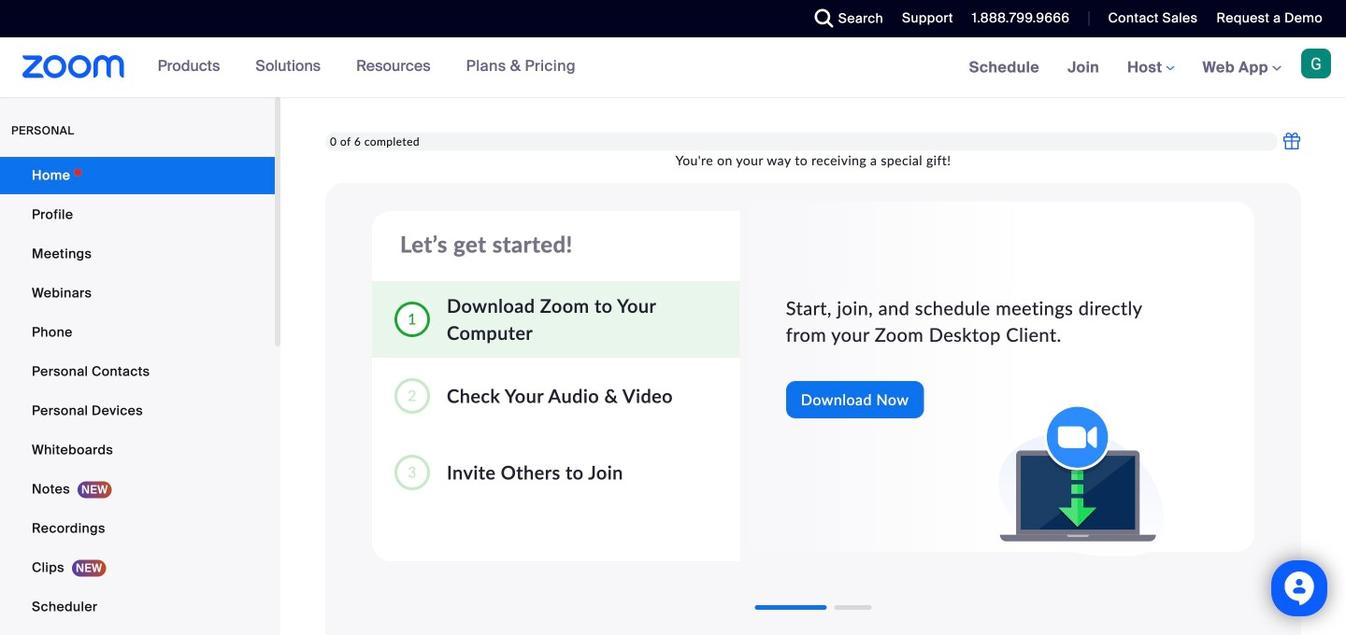 Task type: vqa. For each thing, say whether or not it's contained in the screenshot.
Show options image to the right
no



Task type: describe. For each thing, give the bounding box(es) containing it.
zoom logo image
[[22, 55, 125, 79]]

product information navigation
[[144, 37, 590, 97]]

profile picture image
[[1302, 49, 1332, 79]]

personal menu menu
[[0, 157, 275, 636]]



Task type: locate. For each thing, give the bounding box(es) containing it.
meetings navigation
[[955, 37, 1346, 99]]

banner
[[0, 37, 1346, 99]]



